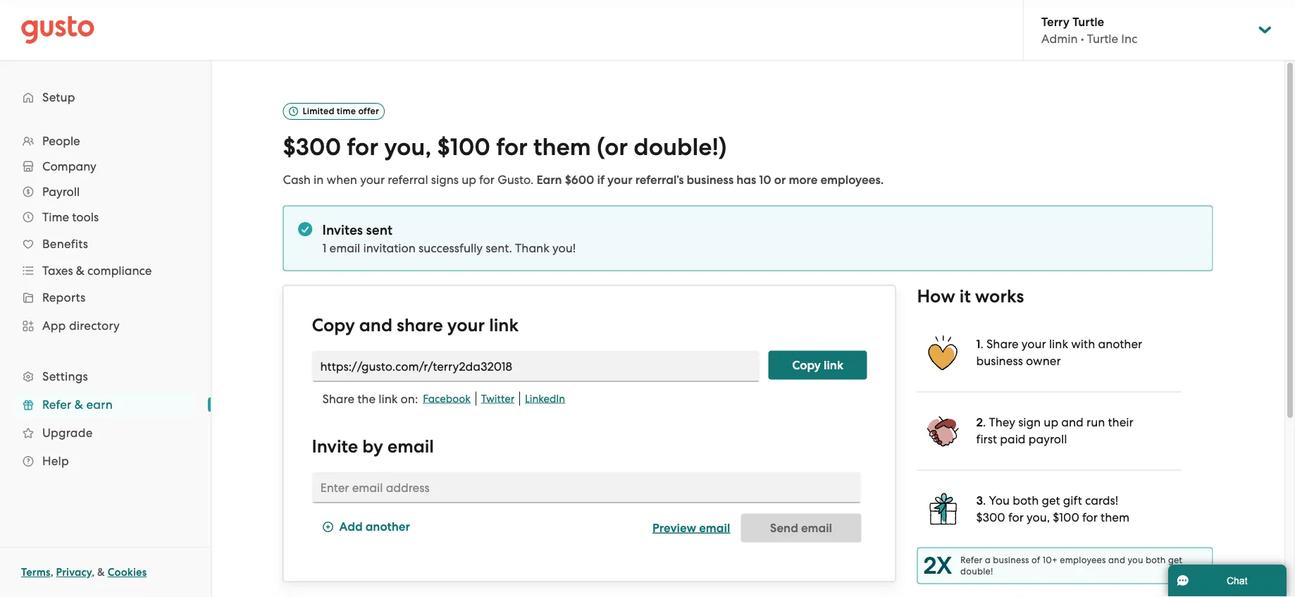 Task type: describe. For each thing, give the bounding box(es) containing it.
1 , from the left
[[50, 566, 53, 579]]

0 horizontal spatial share
[[322, 391, 355, 406]]

sent.
[[486, 241, 512, 255]]

you!
[[553, 241, 576, 255]]

help
[[42, 454, 69, 468]]

setup link
[[14, 85, 197, 110]]

1 vertical spatial email
[[387, 435, 434, 457]]

$300 for you, $100 for them (or double!)
[[283, 133, 727, 161]]

and inside refer a business of 10+ employees and you both get double!
[[1109, 555, 1126, 565]]

linkedin button
[[520, 391, 570, 406]]

0 vertical spatial business
[[687, 173, 734, 187]]

refer for refer a business of 10+ employees and you both get double!
[[961, 555, 983, 565]]

they
[[989, 415, 1016, 429]]

of
[[1032, 555, 1041, 565]]

employees
[[1060, 555, 1106, 565]]

link inside 1 . share your link with another business owner
[[1049, 336, 1069, 351]]

10+
[[1043, 555, 1058, 565]]

thank
[[515, 241, 550, 255]]

•
[[1081, 32, 1084, 46]]

for down offer at left top
[[347, 133, 379, 161]]

0 horizontal spatial $100
[[437, 133, 491, 161]]

for down you
[[1009, 510, 1024, 524]]

terms link
[[21, 566, 50, 579]]

invite by email
[[312, 435, 434, 457]]

app
[[42, 319, 66, 333]]

. for 2
[[983, 415, 986, 429]]

them inside 3 . you both get gift cards! $300 for you, $100 for them
[[1101, 510, 1130, 524]]

both inside refer a business of 10+ employees and you both get double!
[[1146, 555, 1166, 565]]

cash
[[283, 173, 311, 187]]

2x list
[[917, 313, 1213, 584]]

and inside 2 . they sign up and run their first paid payroll
[[1062, 415, 1084, 429]]

an illustration of a gift image
[[926, 491, 961, 526]]

app directory
[[42, 319, 120, 333]]

with
[[1072, 336, 1096, 351]]

copy for copy link
[[792, 358, 821, 372]]

your for copy and share your link
[[447, 314, 485, 336]]

terms
[[21, 566, 50, 579]]

on:
[[401, 391, 418, 406]]

gusto navigation element
[[0, 61, 211, 498]]

$100 inside 3 . you both get gift cards! $300 for you, $100 for them
[[1053, 510, 1080, 524]]

you
[[1128, 555, 1144, 565]]

paid
[[1000, 432, 1026, 446]]

0 vertical spatial turtle
[[1073, 14, 1105, 29]]

referral's
[[636, 173, 684, 187]]

a
[[985, 555, 991, 565]]

refer a business of 10+ employees and you both get double!
[[961, 555, 1183, 576]]

sign
[[1019, 415, 1041, 429]]

get inside refer a business of 10+ employees and you both get double!
[[1169, 555, 1183, 565]]

app directory link
[[14, 313, 197, 338]]

twitter
[[481, 392, 515, 404]]

preview
[[653, 520, 697, 535]]

for up gusto.
[[496, 133, 528, 161]]

2
[[977, 415, 983, 429]]

$600
[[565, 173, 595, 187]]

2x
[[924, 551, 952, 580]]

limited
[[303, 106, 335, 117]]

benefits link
[[14, 231, 197, 257]]

copy and share your link
[[312, 314, 519, 336]]

1 . share your link with another business owner
[[977, 336, 1143, 368]]

when
[[327, 173, 357, 187]]

Enter email address email field
[[312, 472, 862, 503]]

your right the if
[[608, 173, 633, 187]]

time tools button
[[14, 204, 197, 230]]

how
[[917, 285, 956, 307]]

setup
[[42, 90, 75, 104]]

first
[[977, 432, 997, 446]]

owner
[[1026, 354, 1061, 368]]

invites sent alert
[[283, 205, 1213, 271]]

you
[[989, 493, 1010, 507]]

earn
[[86, 398, 113, 412]]

$300 inside 3 . you both get gift cards! $300 for you, $100 for them
[[977, 510, 1006, 524]]

it
[[960, 285, 971, 307]]

add another button
[[322, 513, 410, 542]]

an illustration of a handshake image
[[926, 413, 961, 448]]

admin
[[1042, 32, 1078, 46]]

taxes
[[42, 264, 73, 278]]

or
[[774, 173, 786, 187]]

cards!
[[1085, 493, 1119, 507]]

company
[[42, 159, 96, 173]]

if
[[597, 173, 605, 187]]

the
[[358, 391, 376, 406]]

for down cards!
[[1083, 510, 1098, 524]]

terry
[[1042, 14, 1070, 29]]

terms , privacy , & cookies
[[21, 566, 147, 579]]

0 horizontal spatial $300
[[283, 133, 341, 161]]

another inside button
[[366, 520, 410, 534]]

preview email
[[653, 520, 730, 535]]

an illustration of a heart image
[[926, 335, 961, 370]]

people button
[[14, 128, 197, 154]]

both inside 3 . you both get gift cards! $300 for you, $100 for them
[[1013, 493, 1039, 507]]

share
[[397, 314, 443, 336]]

inc
[[1122, 32, 1138, 46]]

1 vertical spatial turtle
[[1087, 32, 1119, 46]]

0 vertical spatial them
[[534, 133, 591, 161]]

limited time offer
[[303, 106, 379, 117]]

3
[[977, 493, 983, 507]]

1 inside invites sent 1 email invitation successfully sent. thank you!
[[322, 241, 327, 255]]

reports link
[[14, 285, 197, 310]]

invite
[[312, 435, 358, 457]]



Task type: locate. For each thing, give the bounding box(es) containing it.
0 horizontal spatial email
[[330, 241, 360, 255]]

1 vertical spatial you,
[[1027, 510, 1050, 524]]

email
[[330, 241, 360, 255], [387, 435, 434, 457], [699, 520, 730, 535]]

1 horizontal spatial copy
[[792, 358, 821, 372]]

invitation
[[363, 241, 416, 255]]

$100 up signs
[[437, 133, 491, 161]]

1 vertical spatial and
[[1062, 415, 1084, 429]]

payroll button
[[14, 179, 197, 204]]

in
[[314, 173, 324, 187]]

0 vertical spatial refer
[[42, 398, 71, 412]]

1 horizontal spatial ,
[[92, 566, 95, 579]]

1 vertical spatial both
[[1146, 555, 1166, 565]]

0 vertical spatial copy
[[312, 314, 355, 336]]

more
[[789, 173, 818, 187]]

double!
[[961, 566, 993, 576]]

invites sent 1 email invitation successfully sent. thank you!
[[322, 222, 576, 255]]

cookies
[[108, 566, 147, 579]]

cash in when your referral signs up for gusto. earn $600 if your referral's business has 10 or more employees.
[[283, 173, 884, 187]]

your right share
[[447, 314, 485, 336]]

successfully
[[419, 241, 483, 255]]

up right signs
[[462, 173, 476, 187]]

refer down settings in the left of the page
[[42, 398, 71, 412]]

them down cards!
[[1101, 510, 1130, 524]]

settings link
[[14, 364, 197, 389]]

another inside 1 . share your link with another business owner
[[1098, 336, 1143, 351]]

0 horizontal spatial get
[[1042, 493, 1060, 507]]

None field
[[312, 351, 760, 382]]

1 vertical spatial them
[[1101, 510, 1130, 524]]

2 , from the left
[[92, 566, 95, 579]]

up up payroll
[[1044, 415, 1059, 429]]

1 vertical spatial get
[[1169, 555, 1183, 565]]

1 horizontal spatial $100
[[1053, 510, 1080, 524]]

get
[[1042, 493, 1060, 507], [1169, 555, 1183, 565]]

0 vertical spatial you,
[[384, 133, 432, 161]]

tools
[[72, 210, 99, 224]]

0 horizontal spatial copy
[[312, 314, 355, 336]]

time
[[42, 210, 69, 224]]

1 vertical spatial $300
[[977, 510, 1006, 524]]

$100
[[437, 133, 491, 161], [1053, 510, 1080, 524]]

benefits
[[42, 237, 88, 251]]

share inside 1 . share your link with another business owner
[[987, 336, 1019, 351]]

& right the taxes
[[76, 264, 85, 278]]

taxes & compliance button
[[14, 258, 197, 283]]

1 inside 1 . share your link with another business owner
[[977, 336, 981, 351]]

0 vertical spatial &
[[76, 264, 85, 278]]

1 horizontal spatial another
[[1098, 336, 1143, 351]]

&
[[76, 264, 85, 278], [75, 398, 83, 412], [97, 566, 105, 579]]

$300 up in
[[283, 133, 341, 161]]

their
[[1108, 415, 1134, 429]]

how it works
[[917, 285, 1024, 307]]

1 vertical spatial .
[[983, 415, 986, 429]]

business left owner
[[977, 354, 1023, 368]]

link inside button
[[824, 358, 844, 372]]

2 horizontal spatial and
[[1109, 555, 1126, 565]]

0 horizontal spatial them
[[534, 133, 591, 161]]

0 horizontal spatial up
[[462, 173, 476, 187]]

employees.
[[821, 173, 884, 187]]

1 horizontal spatial email
[[387, 435, 434, 457]]

invites
[[322, 222, 363, 238]]

another right add
[[366, 520, 410, 534]]

copy
[[312, 314, 355, 336], [792, 358, 821, 372]]

& for compliance
[[76, 264, 85, 278]]

& left earn
[[75, 398, 83, 412]]

and left you
[[1109, 555, 1126, 565]]

preview email button
[[653, 513, 730, 542]]

1 vertical spatial &
[[75, 398, 83, 412]]

1 vertical spatial copy
[[792, 358, 821, 372]]

refer up 'double!' in the right of the page
[[961, 555, 983, 565]]

you, inside 3 . you both get gift cards! $300 for you, $100 for them
[[1027, 510, 1050, 524]]

1 horizontal spatial $300
[[977, 510, 1006, 524]]

1 vertical spatial another
[[366, 520, 410, 534]]

linkedin
[[525, 392, 565, 404]]

email right by on the left bottom
[[387, 435, 434, 457]]

2 vertical spatial and
[[1109, 555, 1126, 565]]

your right when
[[360, 173, 385, 187]]

1 horizontal spatial them
[[1101, 510, 1130, 524]]

upgrade link
[[14, 420, 197, 445]]

0 vertical spatial $300
[[283, 133, 341, 161]]

people
[[42, 134, 80, 148]]

list
[[0, 128, 211, 475]]

refer inside refer a business of 10+ employees and you both get double!
[[961, 555, 983, 565]]

time
[[337, 106, 356, 117]]

payroll
[[1029, 432, 1067, 446]]

refer & earn link
[[14, 392, 197, 417]]

cookies button
[[108, 564, 147, 581]]

email down invites
[[330, 241, 360, 255]]

run
[[1087, 415, 1105, 429]]

add another
[[339, 520, 410, 534]]

1 horizontal spatial refer
[[961, 555, 983, 565]]

0 horizontal spatial ,
[[50, 566, 53, 579]]

module__icon___slcit image
[[322, 521, 334, 533]]

2 horizontal spatial email
[[699, 520, 730, 535]]

business right a
[[993, 555, 1030, 565]]

refer inside refer & earn link
[[42, 398, 71, 412]]

1 vertical spatial $100
[[1053, 510, 1080, 524]]

business inside refer a business of 10+ employees and you both get double!
[[993, 555, 1030, 565]]

1 horizontal spatial both
[[1146, 555, 1166, 565]]

2 vertical spatial &
[[97, 566, 105, 579]]

0 horizontal spatial you,
[[384, 133, 432, 161]]

. for 1
[[981, 336, 984, 351]]

get inside 3 . you both get gift cards! $300 for you, $100 for them
[[1042, 493, 1060, 507]]

copy for copy and share your link
[[312, 314, 355, 336]]

0 vertical spatial another
[[1098, 336, 1143, 351]]

2 vertical spatial business
[[993, 555, 1030, 565]]

them up the earn
[[534, 133, 591, 161]]

0 vertical spatial email
[[330, 241, 360, 255]]

0 horizontal spatial refer
[[42, 398, 71, 412]]

2 vertical spatial .
[[983, 493, 986, 507]]

share the link on: facebook
[[322, 391, 471, 406]]

10
[[759, 173, 772, 187]]

1 vertical spatial 1
[[977, 336, 981, 351]]

by
[[362, 435, 383, 457]]

your inside 1 . share your link with another business owner
[[1022, 336, 1047, 351]]

compliance
[[87, 264, 152, 278]]

twitter button
[[476, 391, 520, 406]]

$100 down gift
[[1053, 510, 1080, 524]]

. inside 1 . share your link with another business owner
[[981, 336, 984, 351]]

your up owner
[[1022, 336, 1047, 351]]

business left has
[[687, 173, 734, 187]]

double!)
[[634, 133, 727, 161]]

1 horizontal spatial get
[[1169, 555, 1183, 565]]

1 horizontal spatial you,
[[1027, 510, 1050, 524]]

another
[[1098, 336, 1143, 351], [366, 520, 410, 534]]

0 vertical spatial 1
[[322, 241, 327, 255]]

$300 down you
[[977, 510, 1006, 524]]

turtle right •
[[1087, 32, 1119, 46]]

you, up the of
[[1027, 510, 1050, 524]]

0 vertical spatial $100
[[437, 133, 491, 161]]

signs
[[431, 173, 459, 187]]

1 horizontal spatial share
[[987, 336, 1019, 351]]

2 vertical spatial email
[[699, 520, 730, 535]]

1 vertical spatial share
[[322, 391, 355, 406]]

copy link
[[792, 358, 844, 372]]

0 vertical spatial up
[[462, 173, 476, 187]]

and left share
[[359, 314, 393, 336]]

settings
[[42, 369, 88, 383]]

$300
[[283, 133, 341, 161], [977, 510, 1006, 524]]

. up first
[[983, 415, 986, 429]]

share left the
[[322, 391, 355, 406]]

0 vertical spatial share
[[987, 336, 1019, 351]]

taxes & compliance
[[42, 264, 152, 278]]

get right you
[[1169, 555, 1183, 565]]

1 horizontal spatial up
[[1044, 415, 1059, 429]]

2 . they sign up and run their first paid payroll
[[977, 415, 1134, 446]]

and left run
[[1062, 415, 1084, 429]]

up inside 2 . they sign up and run their first paid payroll
[[1044, 415, 1059, 429]]

home image
[[21, 16, 94, 44]]

turtle up •
[[1073, 14, 1105, 29]]

get left gift
[[1042, 493, 1060, 507]]

. right an illustration of a heart image
[[981, 336, 984, 351]]

facebook button
[[418, 391, 476, 406]]

terry turtle admin • turtle inc
[[1042, 14, 1138, 46]]

0 vertical spatial and
[[359, 314, 393, 336]]

share down works
[[987, 336, 1019, 351]]

privacy link
[[56, 566, 92, 579]]

. left you
[[983, 493, 986, 507]]

company button
[[14, 154, 197, 179]]

for left gusto.
[[479, 173, 495, 187]]

another right with
[[1098, 336, 1143, 351]]

1 right an illustration of a heart image
[[977, 336, 981, 351]]

email inside invites sent 1 email invitation successfully sent. thank you!
[[330, 241, 360, 255]]

earn
[[537, 173, 562, 187]]

your inside cash in when your referral signs up for gusto. earn $600 if your referral's business has 10 or more employees.
[[360, 173, 385, 187]]

up
[[462, 173, 476, 187], [1044, 415, 1059, 429]]

. inside 3 . you both get gift cards! $300 for you, $100 for them
[[983, 493, 986, 507]]

, left privacy link
[[50, 566, 53, 579]]

& left cookies
[[97, 566, 105, 579]]

0 horizontal spatial another
[[366, 520, 410, 534]]

your for 1 . share your link with another business owner
[[1022, 336, 1047, 351]]

works
[[975, 285, 1024, 307]]

your
[[360, 173, 385, 187], [608, 173, 633, 187], [447, 314, 485, 336], [1022, 336, 1047, 351]]

1 horizontal spatial 1
[[977, 336, 981, 351]]

email right preview
[[699, 520, 730, 535]]

privacy
[[56, 566, 92, 579]]

you, up referral
[[384, 133, 432, 161]]

sent
[[366, 222, 393, 238]]

copy inside button
[[792, 358, 821, 372]]

1
[[322, 241, 327, 255], [977, 336, 981, 351]]

, left cookies
[[92, 566, 95, 579]]

has
[[737, 173, 756, 187]]

. inside 2 . they sign up and run their first paid payroll
[[983, 415, 986, 429]]

for
[[347, 133, 379, 161], [496, 133, 528, 161], [479, 173, 495, 187], [1009, 510, 1024, 524], [1083, 510, 1098, 524]]

refer for refer & earn
[[42, 398, 71, 412]]

0 horizontal spatial both
[[1013, 493, 1039, 507]]

.
[[981, 336, 984, 351], [983, 415, 986, 429], [983, 493, 986, 507]]

referral
[[388, 173, 428, 187]]

up inside cash in when your referral signs up for gusto. earn $600 if your referral's business has 10 or more employees.
[[462, 173, 476, 187]]

your for cash in when your referral signs up for gusto. earn $600 if your referral's business has 10 or more employees.
[[360, 173, 385, 187]]

0 horizontal spatial and
[[359, 314, 393, 336]]

list containing people
[[0, 128, 211, 475]]

business inside 1 . share your link with another business owner
[[977, 354, 1023, 368]]

1 down invites
[[322, 241, 327, 255]]

& inside "dropdown button"
[[76, 264, 85, 278]]

email inside button
[[699, 520, 730, 535]]

0 vertical spatial get
[[1042, 493, 1060, 507]]

1 horizontal spatial and
[[1062, 415, 1084, 429]]

,
[[50, 566, 53, 579], [92, 566, 95, 579]]

0 vertical spatial both
[[1013, 493, 1039, 507]]

offer
[[358, 106, 379, 117]]

0 vertical spatial .
[[981, 336, 984, 351]]

for inside cash in when your referral signs up for gusto. earn $600 if your referral's business has 10 or more employees.
[[479, 173, 495, 187]]

1 vertical spatial refer
[[961, 555, 983, 565]]

copy link button
[[769, 351, 867, 379]]

& for earn
[[75, 398, 83, 412]]

1 vertical spatial up
[[1044, 415, 1059, 429]]

(or
[[597, 133, 628, 161]]

help link
[[14, 448, 197, 474]]

1 vertical spatial business
[[977, 354, 1023, 368]]

time tools
[[42, 210, 99, 224]]

turtle
[[1073, 14, 1105, 29], [1087, 32, 1119, 46]]

0 horizontal spatial 1
[[322, 241, 327, 255]]



Task type: vqa. For each thing, say whether or not it's contained in the screenshot.
the bottom BANK
no



